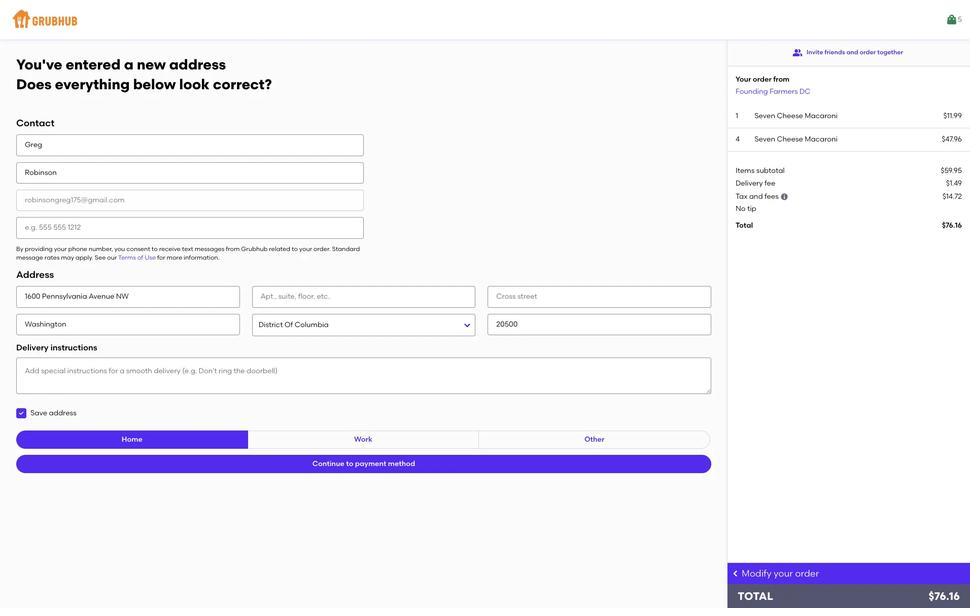 Task type: locate. For each thing, give the bounding box(es) containing it.
svg image left save
[[18, 411, 24, 417]]

main navigation navigation
[[0, 0, 971, 40]]

Cross street text field
[[488, 287, 712, 308]]

$11.99
[[944, 112, 963, 120]]

$76.16
[[943, 221, 963, 230], [929, 591, 961, 603]]

terms of use link
[[118, 254, 156, 261]]

of
[[137, 254, 143, 261]]

your right modify
[[774, 569, 794, 580]]

2 seven cheese macaroni from the top
[[755, 135, 838, 144]]

0 horizontal spatial delivery
[[16, 343, 49, 353]]

$59.95
[[941, 167, 963, 175]]

1 horizontal spatial address
[[169, 56, 226, 73]]

2 cheese from the top
[[778, 135, 804, 144]]

0 horizontal spatial from
[[226, 246, 240, 253]]

Email email field
[[16, 190, 364, 211]]

0 vertical spatial address
[[169, 56, 226, 73]]

from
[[774, 75, 790, 84], [226, 246, 240, 253]]

1 vertical spatial from
[[226, 246, 240, 253]]

work button
[[248, 431, 479, 450]]

4
[[736, 135, 740, 144]]

delivery down items on the right
[[736, 179, 763, 188]]

phone
[[68, 246, 87, 253]]

your
[[736, 75, 752, 84]]

cheese down farmers
[[778, 112, 804, 120]]

modify your order
[[742, 569, 820, 580]]

seven cheese macaroni
[[755, 112, 838, 120], [755, 135, 838, 144]]

standard
[[332, 246, 360, 253]]

1 horizontal spatial your
[[299, 246, 312, 253]]

1 macaroni from the top
[[805, 112, 838, 120]]

seven for 4
[[755, 135, 776, 144]]

order up founding at the top right of the page
[[753, 75, 772, 84]]

svg image
[[781, 193, 789, 201], [18, 411, 24, 417]]

City text field
[[16, 314, 240, 336]]

1 seven from the top
[[755, 112, 776, 120]]

seven
[[755, 112, 776, 120], [755, 135, 776, 144]]

from inside by providing your phone number, you consent to receive text messages from grubhub related to your order. standard message rates may apply. see our
[[226, 246, 240, 253]]

number,
[[89, 246, 113, 253]]

1 cheese from the top
[[778, 112, 804, 120]]

1 horizontal spatial order
[[796, 569, 820, 580]]

1 vertical spatial delivery
[[16, 343, 49, 353]]

seven cheese macaroni for 4
[[755, 135, 838, 144]]

our
[[107, 254, 117, 261]]

1 vertical spatial cheese
[[778, 135, 804, 144]]

receive
[[159, 246, 181, 253]]

0 horizontal spatial svg image
[[18, 411, 24, 417]]

to left payment
[[346, 460, 354, 469]]

delivery instructions
[[16, 343, 97, 353]]

delivery
[[736, 179, 763, 188], [16, 343, 49, 353]]

order left together
[[860, 49, 877, 56]]

founding farmers dc link
[[736, 87, 811, 96]]

seven right 4
[[755, 135, 776, 144]]

0 horizontal spatial address
[[49, 409, 77, 418]]

see
[[95, 254, 106, 261]]

your up may
[[54, 246, 67, 253]]

address up look
[[169, 56, 226, 73]]

1 horizontal spatial svg image
[[781, 193, 789, 201]]

1 vertical spatial svg image
[[18, 411, 24, 417]]

your
[[54, 246, 67, 253], [299, 246, 312, 253], [774, 569, 794, 580]]

0 horizontal spatial to
[[152, 246, 158, 253]]

message
[[16, 254, 43, 261]]

0 vertical spatial delivery
[[736, 179, 763, 188]]

cheese for 4
[[778, 135, 804, 144]]

order inside your order from founding farmers dc
[[753, 75, 772, 84]]

your left order.
[[299, 246, 312, 253]]

macaroni for 1
[[805, 112, 838, 120]]

total
[[736, 221, 754, 230], [738, 591, 774, 603]]

items subtotal
[[736, 167, 785, 175]]

order right modify
[[796, 569, 820, 580]]

to up use
[[152, 246, 158, 253]]

1 horizontal spatial and
[[847, 49, 859, 56]]

method
[[388, 460, 415, 469]]

rates
[[45, 254, 60, 261]]

macaroni
[[805, 112, 838, 120], [805, 135, 838, 144]]

delivery left instructions
[[16, 343, 49, 353]]

1 vertical spatial $76.16
[[929, 591, 961, 603]]

2 horizontal spatial order
[[860, 49, 877, 56]]

1 seven cheese macaroni from the top
[[755, 112, 838, 120]]

and
[[847, 49, 859, 56], [750, 192, 763, 201]]

1 vertical spatial seven cheese macaroni
[[755, 135, 838, 144]]

seven cheese macaroni down the dc
[[755, 112, 838, 120]]

you've
[[16, 56, 62, 73]]

and inside button
[[847, 49, 859, 56]]

0 vertical spatial order
[[860, 49, 877, 56]]

First name text field
[[16, 135, 364, 156]]

macaroni for 4
[[805, 135, 838, 144]]

entered
[[66, 56, 121, 73]]

other
[[585, 436, 605, 444]]

consent
[[127, 246, 150, 253]]

1 vertical spatial seven
[[755, 135, 776, 144]]

address
[[169, 56, 226, 73], [49, 409, 77, 418]]

delivery for delivery fee
[[736, 179, 763, 188]]

Address 1 text field
[[16, 287, 240, 308]]

to right related
[[292, 246, 298, 253]]

Last name text field
[[16, 162, 364, 184]]

seven cheese macaroni up subtotal
[[755, 135, 838, 144]]

2 seven from the top
[[755, 135, 776, 144]]

0 vertical spatial seven
[[755, 112, 776, 120]]

total down modify
[[738, 591, 774, 603]]

$1.49
[[947, 179, 963, 188]]

svg image right 'fees'
[[781, 193, 789, 201]]

Address 2 text field
[[252, 287, 476, 308]]

0 vertical spatial from
[[774, 75, 790, 84]]

work
[[354, 436, 373, 444]]

0 vertical spatial and
[[847, 49, 859, 56]]

and up tip
[[750, 192, 763, 201]]

cheese up subtotal
[[778, 135, 804, 144]]

related
[[269, 246, 291, 253]]

messages
[[195, 246, 225, 253]]

tip
[[748, 205, 757, 213]]

correct?
[[213, 76, 272, 93]]

information.
[[184, 254, 220, 261]]

0 vertical spatial macaroni
[[805, 112, 838, 120]]

1 vertical spatial order
[[753, 75, 772, 84]]

0 vertical spatial seven cheese macaroni
[[755, 112, 838, 120]]

1 vertical spatial and
[[750, 192, 763, 201]]

text
[[182, 246, 193, 253]]

2 vertical spatial order
[[796, 569, 820, 580]]

1 horizontal spatial from
[[774, 75, 790, 84]]

order.
[[314, 246, 331, 253]]

together
[[878, 49, 904, 56]]

5 button
[[946, 11, 963, 29]]

2 macaroni from the top
[[805, 135, 838, 144]]

to
[[152, 246, 158, 253], [292, 246, 298, 253], [346, 460, 354, 469]]

terms of use for more information.
[[118, 254, 220, 261]]

may
[[61, 254, 74, 261]]

from left grubhub
[[226, 246, 240, 253]]

providing
[[25, 246, 53, 253]]

from inside your order from founding farmers dc
[[774, 75, 790, 84]]

tax and fees
[[736, 192, 779, 201]]

0 vertical spatial cheese
[[778, 112, 804, 120]]

0 horizontal spatial order
[[753, 75, 772, 84]]

1 vertical spatial macaroni
[[805, 135, 838, 144]]

address right save
[[49, 409, 77, 418]]

everything
[[55, 76, 130, 93]]

continue to payment method
[[313, 460, 415, 469]]

fee
[[765, 179, 776, 188]]

founding
[[736, 87, 769, 96]]

seven down the founding farmers dc link
[[755, 112, 776, 120]]

5
[[958, 15, 963, 24]]

and right friends
[[847, 49, 859, 56]]

from up farmers
[[774, 75, 790, 84]]

$14.72
[[943, 192, 963, 201]]

2 horizontal spatial to
[[346, 460, 354, 469]]

seven cheese macaroni for 1
[[755, 112, 838, 120]]

delivery for delivery instructions
[[16, 343, 49, 353]]

farmers
[[770, 87, 798, 96]]

address inside you've entered a new address does everything below look correct?
[[169, 56, 226, 73]]

continue
[[313, 460, 345, 469]]

order
[[860, 49, 877, 56], [753, 75, 772, 84], [796, 569, 820, 580]]

1 horizontal spatial delivery
[[736, 179, 763, 188]]

total down no tip
[[736, 221, 754, 230]]



Task type: describe. For each thing, give the bounding box(es) containing it.
payment
[[355, 460, 387, 469]]

home
[[122, 436, 143, 444]]

invite
[[807, 49, 824, 56]]

invite friends and order together button
[[793, 44, 904, 62]]

address
[[16, 269, 54, 281]]

1
[[736, 112, 739, 120]]

invite friends and order together
[[807, 49, 904, 56]]

Delivery instructions text field
[[16, 358, 712, 395]]

friends
[[825, 49, 846, 56]]

save
[[30, 409, 47, 418]]

1 horizontal spatial to
[[292, 246, 298, 253]]

save address
[[30, 409, 77, 418]]

people icon image
[[793, 48, 803, 58]]

subtotal
[[757, 167, 785, 175]]

to inside button
[[346, 460, 354, 469]]

dc
[[800, 87, 811, 96]]

0 vertical spatial $76.16
[[943, 221, 963, 230]]

use
[[145, 254, 156, 261]]

Zip text field
[[488, 314, 712, 336]]

terms
[[118, 254, 136, 261]]

below
[[133, 76, 176, 93]]

other button
[[479, 431, 711, 450]]

new
[[137, 56, 166, 73]]

you
[[115, 246, 125, 253]]

$47.96
[[942, 135, 963, 144]]

does
[[16, 76, 52, 93]]

look
[[179, 76, 210, 93]]

fees
[[765, 192, 779, 201]]

0 horizontal spatial and
[[750, 192, 763, 201]]

you've entered a new address does everything below look correct?
[[16, 56, 272, 93]]

delivery fee
[[736, 179, 776, 188]]

tax
[[736, 192, 748, 201]]

1 vertical spatial total
[[738, 591, 774, 603]]

no tip
[[736, 205, 757, 213]]

0 horizontal spatial your
[[54, 246, 67, 253]]

1 vertical spatial address
[[49, 409, 77, 418]]

apply.
[[76, 254, 93, 261]]

items
[[736, 167, 755, 175]]

instructions
[[50, 343, 97, 353]]

by
[[16, 246, 23, 253]]

2 horizontal spatial your
[[774, 569, 794, 580]]

modify
[[742, 569, 772, 580]]

order inside invite friends and order together button
[[860, 49, 877, 56]]

svg image
[[732, 570, 740, 578]]

Phone telephone field
[[16, 217, 364, 239]]

continue to payment method button
[[16, 456, 712, 474]]

0 vertical spatial total
[[736, 221, 754, 230]]

contact
[[16, 118, 55, 129]]

no
[[736, 205, 746, 213]]

seven for 1
[[755, 112, 776, 120]]

by providing your phone number, you consent to receive text messages from grubhub related to your order. standard message rates may apply. see our
[[16, 246, 360, 261]]

a
[[124, 56, 134, 73]]

cheese for 1
[[778, 112, 804, 120]]

more
[[167, 254, 182, 261]]

0 vertical spatial svg image
[[781, 193, 789, 201]]

grubhub
[[241, 246, 268, 253]]

your order from founding farmers dc
[[736, 75, 811, 96]]

for
[[157, 254, 165, 261]]

home button
[[16, 431, 248, 450]]



Task type: vqa. For each thing, say whether or not it's contained in the screenshot.
The 1 Review associated with Alianna
no



